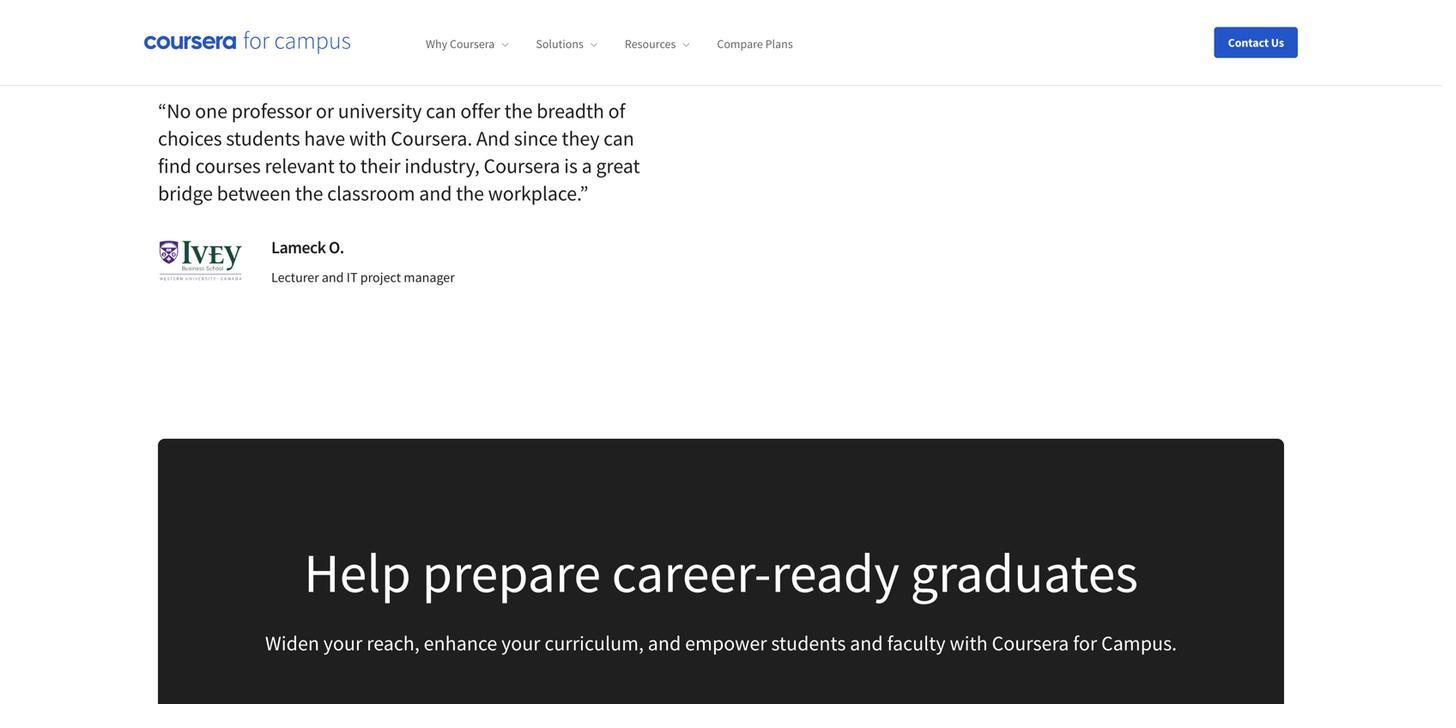 Task type: vqa. For each thing, say whether or not it's contained in the screenshot.
that corresponding to 88%
no



Task type: locate. For each thing, give the bounding box(es) containing it.
graduates
[[911, 538, 1139, 607]]

your left reach,
[[324, 630, 363, 656]]

lameck
[[271, 236, 326, 258]]

us
[[1272, 35, 1285, 50]]

with down university
[[349, 125, 387, 151]]

can up coursera.
[[426, 98, 457, 123]]

why coursera link
[[426, 36, 509, 52]]

contact
[[1229, 35, 1269, 50]]

great
[[596, 153, 640, 178]]

the down relevant
[[295, 180, 323, 206]]

students down ready
[[772, 630, 846, 656]]

coursera left for
[[992, 630, 1069, 656]]

1 vertical spatial can
[[604, 125, 634, 151]]

courses
[[196, 153, 261, 178]]

compare
[[717, 36, 763, 52]]

between
[[217, 180, 291, 206]]

1 your from the left
[[324, 630, 363, 656]]

compare plans
[[717, 36, 793, 52]]

0 vertical spatial students
[[226, 125, 300, 151]]

with right faculty
[[950, 630, 988, 656]]

can
[[426, 98, 457, 123], [604, 125, 634, 151]]

contact us button
[[1215, 27, 1299, 58]]

2 horizontal spatial the
[[505, 98, 533, 123]]

is
[[564, 153, 578, 178]]

and left it
[[322, 269, 344, 286]]

coursera right why
[[450, 36, 495, 52]]

your
[[324, 630, 363, 656], [502, 630, 541, 656]]

the
[[505, 98, 533, 123], [295, 180, 323, 206], [456, 180, 484, 206]]

students
[[226, 125, 300, 151], [772, 630, 846, 656]]

and
[[419, 180, 452, 206], [322, 269, 344, 286], [648, 630, 681, 656], [850, 630, 883, 656]]

0 horizontal spatial students
[[226, 125, 300, 151]]

coursera
[[450, 36, 495, 52], [484, 153, 560, 178], [992, 630, 1069, 656]]

solutions link
[[536, 36, 598, 52]]

offer
[[461, 98, 501, 123]]

lameck o.
[[271, 236, 344, 258]]

and inside no one professor or university can offer the breadth of choices students have with coursera. and since they can find courses relevant to their industry, coursera is a great bridge between the classroom and the workplace.
[[419, 180, 452, 206]]

0 vertical spatial coursera
[[450, 36, 495, 52]]

resources link
[[625, 36, 690, 52]]

empower
[[685, 630, 767, 656]]

0 horizontal spatial can
[[426, 98, 457, 123]]

the down industry,
[[456, 180, 484, 206]]

o.
[[329, 236, 344, 258]]

their
[[361, 153, 401, 178]]

and
[[477, 125, 510, 151]]

and left empower
[[648, 630, 681, 656]]

no one professor or university can offer the breadth of choices students have with coursera. and since they can find courses relevant to their industry, coursera is a great bridge between the classroom and the workplace.
[[158, 98, 640, 206]]

0 horizontal spatial with
[[349, 125, 387, 151]]

university
[[338, 98, 422, 123]]

coursera.
[[391, 125, 473, 151]]

with
[[349, 125, 387, 151], [950, 630, 988, 656]]

plans
[[766, 36, 793, 52]]

1 horizontal spatial with
[[950, 630, 988, 656]]

coursera up workplace.
[[484, 153, 560, 178]]

they
[[562, 125, 600, 151]]

of
[[609, 98, 626, 123]]

1 horizontal spatial students
[[772, 630, 846, 656]]

lecturer
[[271, 269, 319, 286]]

1 vertical spatial coursera
[[484, 153, 560, 178]]

students inside no one professor or university can offer the breadth of choices students have with coursera. and since they can find courses relevant to their industry, coursera is a great bridge between the classroom and the workplace.
[[226, 125, 300, 151]]

the up the since
[[505, 98, 533, 123]]

help
[[304, 538, 411, 607]]

for
[[1074, 630, 1098, 656]]

0 vertical spatial with
[[349, 125, 387, 151]]

with inside no one professor or university can offer the breadth of choices students have with coursera. and since they can find courses relevant to their industry, coursera is a great bridge between the classroom and the workplace.
[[349, 125, 387, 151]]

and down industry,
[[419, 180, 452, 206]]

prepare
[[422, 538, 601, 607]]

your right enhance
[[502, 630, 541, 656]]

why coursera
[[426, 36, 495, 52]]

1 horizontal spatial your
[[502, 630, 541, 656]]

coursera for campus image
[[144, 31, 350, 54]]

0 horizontal spatial your
[[324, 630, 363, 656]]

have
[[304, 125, 345, 151]]

can up great on the left of the page
[[604, 125, 634, 151]]

students down professor
[[226, 125, 300, 151]]

0 horizontal spatial the
[[295, 180, 323, 206]]



Task type: describe. For each thing, give the bounding box(es) containing it.
or
[[316, 98, 334, 123]]

industry,
[[405, 153, 480, 178]]

relevant
[[265, 153, 335, 178]]

why
[[426, 36, 448, 52]]

1 horizontal spatial the
[[456, 180, 484, 206]]

campus.
[[1102, 630, 1178, 656]]

contact us
[[1229, 35, 1285, 50]]

find
[[158, 153, 191, 178]]

1 vertical spatial students
[[772, 630, 846, 656]]

and left faculty
[[850, 630, 883, 656]]

the university of melbourne image
[[179, 0, 254, 35]]

to
[[339, 153, 356, 178]]

2 vertical spatial coursera
[[992, 630, 1069, 656]]

0 vertical spatial can
[[426, 98, 457, 123]]

professor
[[232, 98, 312, 123]]

classroom
[[327, 180, 415, 206]]

manager
[[404, 269, 455, 286]]

2 your from the left
[[502, 630, 541, 656]]

1 horizontal spatial can
[[604, 125, 634, 151]]

it
[[347, 269, 358, 286]]

1 vertical spatial with
[[950, 630, 988, 656]]

workplace.
[[488, 180, 580, 206]]

project
[[360, 269, 401, 286]]

ready
[[772, 538, 900, 607]]

ivey business school image
[[158, 240, 244, 282]]

no
[[167, 98, 191, 123]]

curriculum,
[[545, 630, 644, 656]]

since
[[514, 125, 558, 151]]

faculty
[[888, 630, 946, 656]]

lecturer and it project manager
[[271, 269, 455, 286]]

breadth
[[537, 98, 605, 123]]

resources
[[625, 36, 676, 52]]

help prepare career-ready graduates
[[304, 538, 1139, 607]]

enhance
[[424, 630, 498, 656]]

reach,
[[367, 630, 420, 656]]

widen your reach, enhance your curriculum, and empower students and faculty with coursera for campus.
[[265, 630, 1178, 656]]

one
[[195, 98, 227, 123]]

bridge
[[158, 180, 213, 206]]

widen
[[265, 630, 319, 656]]

coursera inside no one professor or university can offer the breadth of choices students have with coursera. and since they can find courses relevant to their industry, coursera is a great bridge between the classroom and the workplace.
[[484, 153, 560, 178]]

compare plans link
[[717, 36, 793, 52]]

career-
[[612, 538, 772, 607]]

solutions
[[536, 36, 584, 52]]

a
[[582, 153, 592, 178]]

choices
[[158, 125, 222, 151]]



